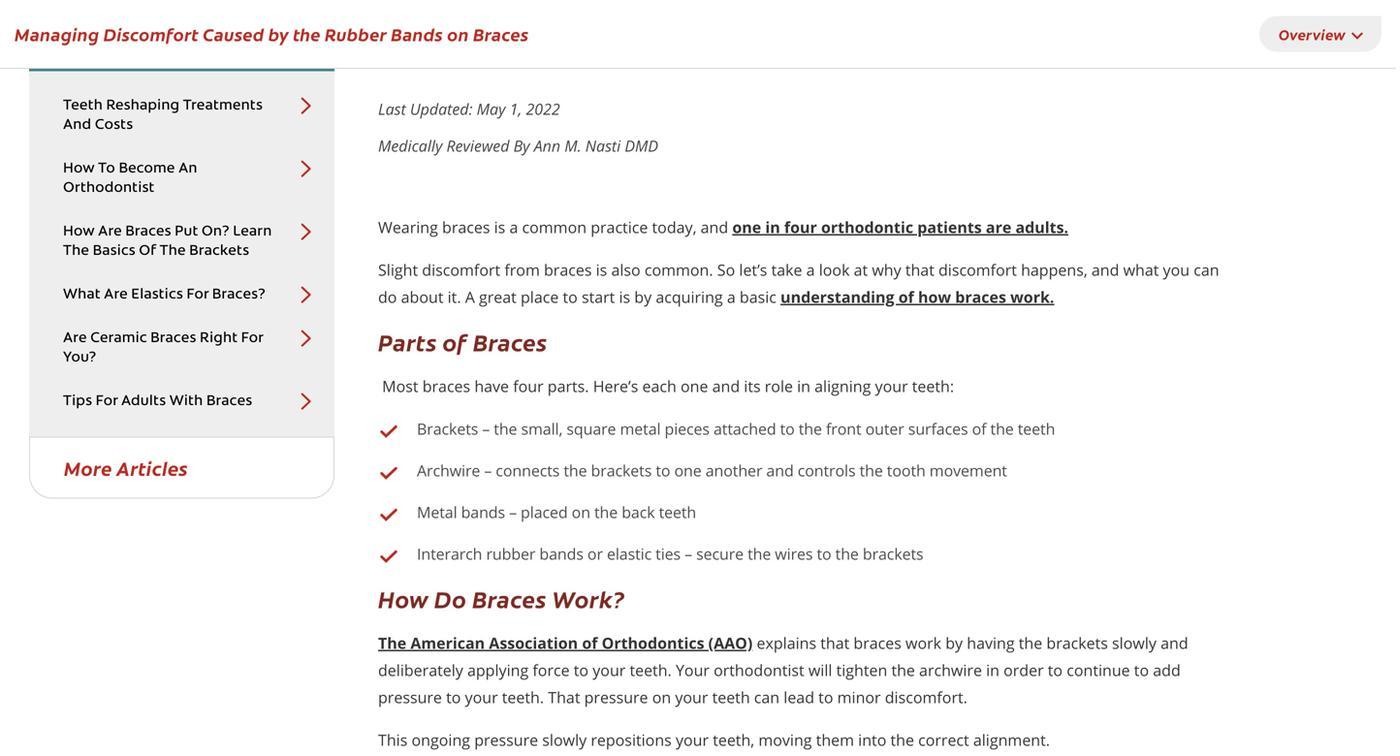 Task type: locate. For each thing, give the bounding box(es) containing it.
top articles
[[63, 28, 174, 55]]

braces up place
[[544, 260, 592, 280]]

by right the caused
[[268, 22, 289, 46]]

and inside the explains that braces work by having the brackets slowly and deliberately applying force to your teeth. your orthodontist will tighten the archwire in order to continue to add pressure to your teeth. that pressure on your teeth can lead to minor discomfort.
[[1161, 633, 1189, 654]]

braces up of
[[125, 225, 171, 239]]

1 horizontal spatial for
[[187, 288, 209, 302]]

the american association of orthodontics (aao) link
[[378, 633, 753, 654]]

are up the "basics"
[[98, 225, 122, 239]]

0 vertical spatial a
[[510, 217, 518, 238]]

the down 'work'
[[892, 660, 915, 681]]

0 vertical spatial one
[[733, 217, 762, 238]]

for right tips
[[96, 395, 118, 409]]

1 horizontal spatial pressure
[[474, 730, 538, 751]]

ann
[[534, 135, 561, 156]]

correct
[[919, 730, 970, 751]]

may
[[477, 99, 506, 119]]

understanding of how braces work. link
[[781, 287, 1055, 308]]

also
[[611, 260, 641, 280]]

is left also
[[596, 260, 607, 280]]

brackets down tooth
[[863, 544, 924, 565]]

on
[[447, 22, 469, 46], [572, 502, 591, 523], [652, 687, 671, 708]]

2 vertical spatial brackets
[[1047, 633, 1108, 654]]

0 horizontal spatial by
[[268, 22, 289, 46]]

braces down what are elastics for braces?
[[150, 332, 196, 346]]

pressure right the ongoing
[[474, 730, 538, 751]]

0 horizontal spatial four
[[513, 376, 544, 397]]

2 horizontal spatial for
[[241, 332, 263, 346]]

0 horizontal spatial for
[[96, 395, 118, 409]]

how left do
[[378, 582, 429, 615]]

wires
[[775, 544, 813, 565]]

0 vertical spatial can
[[1194, 260, 1220, 280]]

for right right at left top
[[241, 332, 263, 346]]

on inside the explains that braces work by having the brackets slowly and deliberately applying force to your teeth. your orthodontist will tighten the archwire in order to continue to add pressure to your teeth. that pressure on your teeth can lead to minor discomfort.
[[652, 687, 671, 708]]

attached
[[714, 419, 776, 439]]

1 vertical spatial can
[[754, 687, 780, 708]]

for right elastics
[[187, 288, 209, 302]]

how are braces put on? learn the basics of the brackets link
[[63, 222, 315, 261]]

why
[[872, 260, 902, 280]]

start
[[582, 287, 615, 308]]

more
[[64, 454, 112, 481]]

1 horizontal spatial four
[[784, 217, 817, 238]]

1 vertical spatial slowly
[[542, 730, 587, 751]]

understanding
[[781, 287, 895, 308]]

last updated: may 1, 2022
[[378, 99, 560, 119]]

the left tooth
[[860, 460, 883, 481]]

to
[[98, 162, 115, 176]]

articles
[[103, 28, 174, 55], [117, 454, 188, 481]]

here's
[[593, 376, 638, 397]]

2 vertical spatial are
[[63, 332, 87, 346]]

wearing braces is a common practice today, and one in four orthodontic patients are adults.
[[378, 217, 1069, 238]]

2 horizontal spatial brackets
[[1047, 633, 1108, 654]]

minor
[[838, 687, 881, 708]]

1 vertical spatial brackets
[[417, 419, 478, 439]]

1 vertical spatial how
[[63, 225, 95, 239]]

1 vertical spatial one
[[681, 376, 708, 397]]

your down the applying
[[465, 687, 498, 708]]

archwire – connects the brackets to one another and controls the tooth movement
[[417, 460, 1011, 481]]

that inside the explains that braces work by having the brackets slowly and deliberately applying force to your teeth. your orthodontist will tighten the archwire in order to continue to add pressure to your teeth. that pressure on your teeth can lead to minor discomfort.
[[821, 633, 850, 654]]

0 horizontal spatial on
[[447, 22, 469, 46]]

braces inside are ceramic braces right for you?
[[150, 332, 196, 346]]

for
[[187, 288, 209, 302], [241, 332, 263, 346], [96, 395, 118, 409]]

1 vertical spatial brackets
[[863, 544, 924, 565]]

adults
[[121, 395, 166, 409]]

braces down great
[[473, 325, 547, 358]]

ceramic
[[90, 332, 147, 346]]

are inside what are elastics for braces? link
[[104, 288, 128, 302]]

braces inside slight discomfort from braces is also common. so let's take a look at why that discomfort happens, and what you can do about it. a great place to start is by acquiring a basic
[[544, 260, 592, 280]]

1 horizontal spatial a
[[727, 287, 736, 308]]

m.
[[565, 135, 582, 156]]

– left placed
[[509, 502, 517, 523]]

0 horizontal spatial that
[[821, 633, 850, 654]]

are ceramic braces right for you?
[[63, 332, 263, 365]]

are inside how are braces put on? learn the basics of the brackets
[[98, 225, 122, 239]]

bands left or
[[540, 544, 584, 565]]

2 vertical spatial on
[[652, 687, 671, 708]]

can inside slight discomfort from braces is also common. so let's take a look at why that discomfort happens, and what you can do about it. a great place to start is by acquiring a basic
[[1194, 260, 1220, 280]]

1 vertical spatial on
[[572, 502, 591, 523]]

by inside the explains that braces work by having the brackets slowly and deliberately applying force to your teeth. your orthodontist will tighten the archwire in order to continue to add pressure to your teeth. that pressure on your teeth can lead to minor discomfort.
[[946, 633, 963, 654]]

1 vertical spatial a
[[807, 260, 815, 280]]

with
[[169, 395, 203, 409]]

1 vertical spatial for
[[241, 332, 263, 346]]

a left look
[[807, 260, 815, 280]]

1 horizontal spatial discomfort
[[939, 260, 1017, 280]]

1 vertical spatial articles
[[117, 454, 188, 481]]

to right attached
[[780, 419, 795, 439]]

braces for how are braces put on? learn the basics of the brackets
[[125, 225, 171, 239]]

1 vertical spatial teeth
[[659, 502, 696, 523]]

discomfort.
[[885, 687, 968, 708]]

1 horizontal spatial by
[[635, 287, 652, 308]]

2 horizontal spatial is
[[619, 287, 631, 308]]

teeth reshaping treatments and costs link
[[63, 96, 315, 135]]

to right 'order'
[[1048, 660, 1063, 681]]

braces up may
[[473, 22, 529, 46]]

a left basic
[[727, 287, 736, 308]]

2 vertical spatial in
[[986, 660, 1000, 681]]

0 horizontal spatial teeth
[[659, 502, 696, 523]]

0 horizontal spatial a
[[510, 217, 518, 238]]

them
[[816, 730, 854, 751]]

pieces
[[665, 419, 710, 439]]

brackets
[[189, 244, 250, 259], [417, 419, 478, 439]]

aligning
[[815, 376, 871, 397]]

parts
[[378, 325, 437, 358]]

slowly down that
[[542, 730, 587, 751]]

of right surfaces
[[972, 419, 987, 439]]

2 vertical spatial a
[[727, 287, 736, 308]]

0 vertical spatial in
[[766, 217, 780, 238]]

a left common
[[510, 217, 518, 238]]

teeth:
[[912, 376, 954, 397]]

the left 'back'
[[594, 502, 618, 523]]

0 horizontal spatial can
[[754, 687, 780, 708]]

work.
[[1011, 287, 1055, 308]]

brackets up 'back'
[[591, 460, 652, 481]]

1 horizontal spatial teeth
[[712, 687, 750, 708]]

by up archwire
[[946, 633, 963, 654]]

by inside slight discomfort from braces is also common. so let's take a look at why that discomfort happens, and what you can do about it. a great place to start is by acquiring a basic
[[635, 287, 652, 308]]

0 horizontal spatial is
[[494, 217, 506, 238]]

braces for are ceramic braces right for you?
[[150, 332, 196, 346]]

0 horizontal spatial brackets
[[591, 460, 652, 481]]

tighten
[[837, 660, 888, 681]]

1 horizontal spatial that
[[906, 260, 935, 280]]

force
[[533, 660, 570, 681]]

in right role
[[797, 376, 811, 397]]

four right have
[[513, 376, 544, 397]]

about
[[401, 287, 444, 308]]

0 horizontal spatial discomfort
[[422, 260, 501, 280]]

are inside are ceramic braces right for you?
[[63, 332, 87, 346]]

1 vertical spatial are
[[104, 288, 128, 302]]

your down your
[[675, 687, 708, 708]]

2 horizontal spatial the
[[378, 633, 407, 654]]

top rated articles navigation
[[29, 11, 335, 499]]

put
[[175, 225, 198, 239]]

are for how
[[98, 225, 122, 239]]

to left start
[[563, 287, 578, 308]]

braces down rubber at left bottom
[[472, 582, 547, 615]]

0 vertical spatial on
[[447, 22, 469, 46]]

the left rubber
[[293, 22, 321, 46]]

0 horizontal spatial brackets
[[189, 244, 250, 259]]

articles for more articles
[[117, 454, 188, 481]]

0 vertical spatial slowly
[[1112, 633, 1157, 654]]

the up deliberately
[[378, 633, 407, 654]]

a
[[465, 287, 475, 308]]

updated:
[[410, 99, 473, 119]]

teeth. down the applying
[[502, 687, 544, 708]]

the up movement
[[991, 419, 1014, 439]]

and left the what
[[1092, 260, 1120, 280]]

brackets up archwire
[[417, 419, 478, 439]]

the left the "basics"
[[63, 244, 89, 259]]

the right wires
[[836, 544, 859, 565]]

in up take
[[766, 217, 780, 238]]

0 vertical spatial four
[[784, 217, 817, 238]]

on right bands
[[447, 22, 469, 46]]

2 vertical spatial by
[[946, 633, 963, 654]]

1 horizontal spatial on
[[572, 502, 591, 523]]

your left "teeth:"
[[875, 376, 908, 397]]

american
[[411, 633, 485, 654]]

1 horizontal spatial brackets
[[863, 544, 924, 565]]

the left wires
[[748, 544, 771, 565]]

slowly up add
[[1112, 633, 1157, 654]]

1 horizontal spatial bands
[[540, 544, 584, 565]]

bands
[[391, 22, 443, 46]]

2 horizontal spatial in
[[986, 660, 1000, 681]]

and left its
[[712, 376, 740, 397]]

how for how to become an orthodontist
[[63, 162, 95, 176]]

articles right more on the bottom of the page
[[117, 454, 188, 481]]

one in four orthodontic patients are adults. link
[[733, 217, 1069, 238]]

by down also
[[635, 287, 652, 308]]

0 vertical spatial brackets
[[189, 244, 250, 259]]

how inside the "how to become an orthodontist"
[[63, 162, 95, 176]]

for inside what are elastics for braces? link
[[187, 288, 209, 302]]

four
[[784, 217, 817, 238], [513, 376, 544, 397]]

teeth.
[[630, 660, 672, 681], [502, 687, 544, 708]]

and
[[63, 118, 91, 133]]

articles right top
[[103, 28, 174, 55]]

slowly inside the explains that braces work by having the brackets slowly and deliberately applying force to your teeth. your orthodontist will tighten the archwire in order to continue to add pressure to your teeth. that pressure on your teeth can lead to minor discomfort.
[[1112, 633, 1157, 654]]

the left "front"
[[799, 419, 822, 439]]

brackets down on? at the top left of the page
[[189, 244, 250, 259]]

pressure up repositions
[[584, 687, 648, 708]]

orthodontist
[[63, 181, 155, 196]]

the up 'order'
[[1019, 633, 1043, 654]]

this
[[378, 730, 408, 751]]

treatments
[[183, 99, 263, 113]]

1 vertical spatial by
[[635, 287, 652, 308]]

are up you?
[[63, 332, 87, 346]]

managing discomfort caused by the rubber bands on braces
[[15, 22, 529, 46]]

elastic
[[607, 544, 652, 565]]

each
[[643, 376, 677, 397]]

2 vertical spatial is
[[619, 287, 631, 308]]

how inside how are braces put on? learn the basics of the brackets
[[63, 225, 95, 239]]

1 vertical spatial teeth.
[[502, 687, 544, 708]]

one right each
[[681, 376, 708, 397]]

1 horizontal spatial teeth.
[[630, 660, 672, 681]]

caused
[[203, 22, 264, 46]]

braces up tighten
[[854, 633, 902, 654]]

can down orthodontist
[[754, 687, 780, 708]]

most braces have four parts. here's each one and its role in aligning your teeth:
[[378, 376, 958, 397]]

teeth
[[63, 99, 103, 113]]

is up from
[[494, 217, 506, 238]]

on right placed
[[572, 502, 591, 523]]

0 vertical spatial are
[[98, 225, 122, 239]]

2 vertical spatial how
[[378, 582, 429, 615]]

0 vertical spatial that
[[906, 260, 935, 280]]

of down work?
[[582, 633, 598, 654]]

0 horizontal spatial bands
[[461, 502, 505, 523]]

that up will
[[821, 633, 850, 654]]

to left add
[[1134, 660, 1149, 681]]

0 horizontal spatial the
[[63, 244, 89, 259]]

right
[[200, 332, 238, 346]]

0 vertical spatial how
[[63, 162, 95, 176]]

1 horizontal spatial can
[[1194, 260, 1220, 280]]

and right another
[[767, 460, 794, 481]]

can right you
[[1194, 260, 1220, 280]]

one down pieces
[[674, 460, 702, 481]]

1 horizontal spatial is
[[596, 260, 607, 280]]

2 horizontal spatial on
[[652, 687, 671, 708]]

last
[[378, 99, 406, 119]]

braces right with
[[206, 395, 252, 409]]

0 vertical spatial articles
[[103, 28, 174, 55]]

or
[[588, 544, 603, 565]]

you
[[1163, 260, 1190, 280]]

are right the what
[[104, 288, 128, 302]]

in down having
[[986, 660, 1000, 681]]

brackets up continue
[[1047, 633, 1108, 654]]

None search field
[[1333, 10, 1353, 48]]

braces inside how are braces put on? learn the basics of the brackets
[[125, 225, 171, 239]]

0 vertical spatial teeth.
[[630, 660, 672, 681]]

learn
[[233, 225, 272, 239]]

movement
[[930, 460, 1007, 481]]

for inside tips for adults with braces link
[[96, 395, 118, 409]]

discomfort down are
[[939, 260, 1017, 280]]

0 vertical spatial for
[[187, 288, 209, 302]]

1 horizontal spatial slowly
[[1112, 633, 1157, 654]]

medically reviewed by ann m. nasti dmd
[[378, 135, 659, 156]]

1 vertical spatial that
[[821, 633, 850, 654]]

you?
[[63, 351, 96, 365]]

will
[[809, 660, 832, 681]]

and
[[701, 217, 728, 238], [1092, 260, 1120, 280], [712, 376, 740, 397], [767, 460, 794, 481], [1161, 633, 1189, 654]]

discomfort up it.
[[422, 260, 501, 280]]

association
[[489, 633, 578, 654]]

bands right metal
[[461, 502, 505, 523]]

understanding of how braces work.
[[781, 287, 1055, 308]]

deliberately
[[378, 660, 463, 681]]

braces right the wearing
[[442, 217, 490, 238]]

teeth inside the explains that braces work by having the brackets slowly and deliberately applying force to your teeth. your orthodontist will tighten the archwire in order to continue to add pressure to your teeth. that pressure on your teeth can lead to minor discomfort.
[[712, 687, 750, 708]]

1 vertical spatial is
[[596, 260, 607, 280]]

2 horizontal spatial pressure
[[584, 687, 648, 708]]

how for how do braces work?
[[378, 582, 429, 615]]

to inside slight discomfort from braces is also common. so let's take a look at why that discomfort happens, and what you can do about it. a great place to start is by acquiring a basic
[[563, 287, 578, 308]]

more articles
[[64, 454, 188, 481]]

that up the understanding of how braces work. link
[[906, 260, 935, 280]]

surfaces
[[908, 419, 968, 439]]

back
[[622, 502, 655, 523]]

2 vertical spatial teeth
[[712, 687, 750, 708]]

do
[[434, 582, 467, 615]]

1 vertical spatial in
[[797, 376, 811, 397]]

interarch
[[417, 544, 482, 565]]

is right start
[[619, 287, 631, 308]]

2 vertical spatial for
[[96, 395, 118, 409]]

one
[[733, 217, 762, 238], [681, 376, 708, 397], [674, 460, 702, 481]]

1 vertical spatial bands
[[540, 544, 584, 565]]

four up take
[[784, 217, 817, 238]]

slight
[[378, 260, 418, 280]]

by
[[514, 135, 530, 156]]

2 horizontal spatial by
[[946, 633, 963, 654]]

teeth. down "orthodontics"
[[630, 660, 672, 681]]

to down deliberately
[[446, 687, 461, 708]]

one up let's
[[733, 217, 762, 238]]

pressure down deliberately
[[378, 687, 442, 708]]

1 horizontal spatial brackets
[[417, 419, 478, 439]]

0 vertical spatial teeth
[[1018, 419, 1055, 439]]

how left to
[[63, 162, 95, 176]]

0 vertical spatial by
[[268, 22, 289, 46]]

how up the "basics"
[[63, 225, 95, 239]]



Task type: describe. For each thing, give the bounding box(es) containing it.
– down have
[[482, 419, 490, 439]]

outer
[[866, 419, 905, 439]]

add
[[1153, 660, 1181, 681]]

another
[[706, 460, 763, 481]]

braces right how
[[955, 287, 1007, 308]]

to right lead on the right
[[819, 687, 834, 708]]

0 vertical spatial is
[[494, 217, 506, 238]]

metal bands – placed on the back teeth
[[417, 502, 700, 523]]

most
[[382, 376, 419, 397]]

(aao)
[[709, 633, 753, 654]]

1 horizontal spatial the
[[160, 244, 186, 259]]

order
[[1004, 660, 1044, 681]]

into
[[858, 730, 887, 751]]

your down the american association of orthodontics (aao) link
[[593, 660, 626, 681]]

the american association of orthodontics (aao)
[[378, 633, 753, 654]]

braces left have
[[423, 376, 471, 397]]

have
[[475, 376, 509, 397]]

2 horizontal spatial a
[[807, 260, 815, 280]]

and inside slight discomfort from braces is also common. so let's take a look at why that discomfort happens, and what you can do about it. a great place to start is by acquiring a basic
[[1092, 260, 1120, 280]]

metal
[[417, 502, 457, 523]]

archwire
[[417, 460, 480, 481]]

1 vertical spatial four
[[513, 376, 544, 397]]

parts of braces
[[378, 325, 553, 358]]

secure
[[696, 544, 744, 565]]

brackets – the small, square metal pieces attached to the front outer surfaces of the teeth
[[417, 419, 1059, 439]]

the down 'square'
[[564, 460, 587, 481]]

applying
[[467, 660, 529, 681]]

in inside the explains that braces work by having the brackets slowly and deliberately applying force to your teeth. your orthodontist will tighten the archwire in order to continue to add pressure to your teeth. that pressure on your teeth can lead to minor discomfort.
[[986, 660, 1000, 681]]

tooth
[[887, 460, 926, 481]]

costs
[[95, 118, 133, 133]]

colgate® logo image
[[44, 0, 127, 65]]

look
[[819, 260, 850, 280]]

moving
[[759, 730, 812, 751]]

rubber
[[325, 22, 387, 46]]

2 vertical spatial one
[[674, 460, 702, 481]]

happens,
[[1021, 260, 1088, 280]]

rubber
[[486, 544, 536, 565]]

common
[[522, 217, 587, 238]]

do
[[378, 287, 397, 308]]

– right archwire
[[484, 460, 492, 481]]

tips for adults with braces
[[63, 395, 252, 409]]

take
[[772, 260, 803, 280]]

braces inside the explains that braces work by having the brackets slowly and deliberately applying force to your teeth. your orthodontist will tighten the archwire in order to continue to add pressure to your teeth. that pressure on your teeth can lead to minor discomfort.
[[854, 633, 902, 654]]

0 horizontal spatial teeth.
[[502, 687, 544, 708]]

to down metal
[[656, 460, 671, 481]]

square
[[567, 419, 616, 439]]

braces for parts of braces
[[473, 325, 547, 358]]

basic
[[740, 287, 777, 308]]

slight discomfort from braces is also common. so let's take a look at why that discomfort happens, and what you can do about it. a great place to start is by acquiring a basic
[[378, 260, 1220, 308]]

0 vertical spatial brackets
[[591, 460, 652, 481]]

to right the force
[[574, 660, 589, 681]]

of
[[139, 244, 156, 259]]

metal
[[620, 419, 661, 439]]

from
[[505, 260, 540, 280]]

practice
[[591, 217, 648, 238]]

more articles link
[[64, 454, 300, 481]]

1 horizontal spatial in
[[797, 376, 811, 397]]

discomfort
[[104, 22, 199, 46]]

having
[[967, 633, 1015, 654]]

work?
[[552, 582, 625, 615]]

your left 'teeth,'
[[676, 730, 709, 751]]

controls
[[798, 460, 856, 481]]

1,
[[510, 99, 522, 119]]

how for how are braces put on? learn the basics of the brackets
[[63, 225, 95, 239]]

articles for top articles
[[103, 28, 174, 55]]

how to become an orthodontist
[[63, 162, 197, 196]]

1 discomfort from the left
[[422, 260, 501, 280]]

so
[[717, 260, 735, 280]]

– right ties
[[685, 544, 692, 565]]

teeth,
[[713, 730, 755, 751]]

orthodontics
[[602, 633, 705, 654]]

orthodontic
[[821, 217, 914, 238]]

brackets inside the explains that braces work by having the brackets slowly and deliberately applying force to your teeth. your orthodontist will tighten the archwire in order to continue to add pressure to your teeth. that pressure on your teeth can lead to minor discomfort.
[[1047, 633, 1108, 654]]

reshaping
[[106, 99, 180, 113]]

2022
[[526, 99, 560, 119]]

2 discomfort from the left
[[939, 260, 1017, 280]]

common.
[[645, 260, 713, 280]]

an
[[179, 162, 197, 176]]

2 horizontal spatial teeth
[[1018, 419, 1055, 439]]

place
[[521, 287, 559, 308]]

nasti
[[586, 135, 621, 156]]

wearing
[[378, 217, 438, 238]]

that inside slight discomfort from braces is also common. so let's take a look at why that discomfort happens, and what you can do about it. a great place to start is by acquiring a basic
[[906, 260, 935, 280]]

placed
[[521, 502, 568, 523]]

of down it.
[[443, 325, 468, 358]]

braces for how do braces work?
[[472, 582, 547, 615]]

and right today,
[[701, 217, 728, 238]]

dmd
[[625, 135, 659, 156]]

0 vertical spatial bands
[[461, 502, 505, 523]]

how are braces put on? learn the basics of the brackets
[[63, 225, 272, 259]]

let's
[[739, 260, 768, 280]]

can inside the explains that braces work by having the brackets slowly and deliberately applying force to your teeth. your orthodontist will tighten the archwire in order to continue to add pressure to your teeth. that pressure on your teeth can lead to minor discomfort.
[[754, 687, 780, 708]]

to right wires
[[817, 544, 832, 565]]

ongoing
[[412, 730, 470, 751]]

patients
[[918, 217, 982, 238]]

for inside are ceramic braces right for you?
[[241, 332, 263, 346]]

are for what
[[104, 288, 128, 302]]

that
[[548, 687, 580, 708]]

at
[[854, 260, 868, 280]]

0 horizontal spatial in
[[766, 217, 780, 238]]

role
[[765, 376, 793, 397]]

brackets inside how are braces put on? learn the basics of the brackets
[[189, 244, 250, 259]]

braces?
[[212, 288, 266, 302]]

0 horizontal spatial pressure
[[378, 687, 442, 708]]

0 horizontal spatial slowly
[[542, 730, 587, 751]]

managing
[[15, 22, 99, 46]]

the left small,
[[494, 419, 517, 439]]

teeth reshaping treatments and costs
[[63, 99, 263, 133]]

tips
[[63, 395, 92, 409]]

medically
[[378, 135, 443, 156]]

parts.
[[548, 376, 589, 397]]

of left how
[[899, 287, 914, 308]]

become
[[119, 162, 175, 176]]

work
[[906, 633, 942, 654]]

the right into
[[891, 730, 914, 751]]



Task type: vqa. For each thing, say whether or not it's contained in the screenshot.
teeth reshaping treatments and costs 'link'
yes



